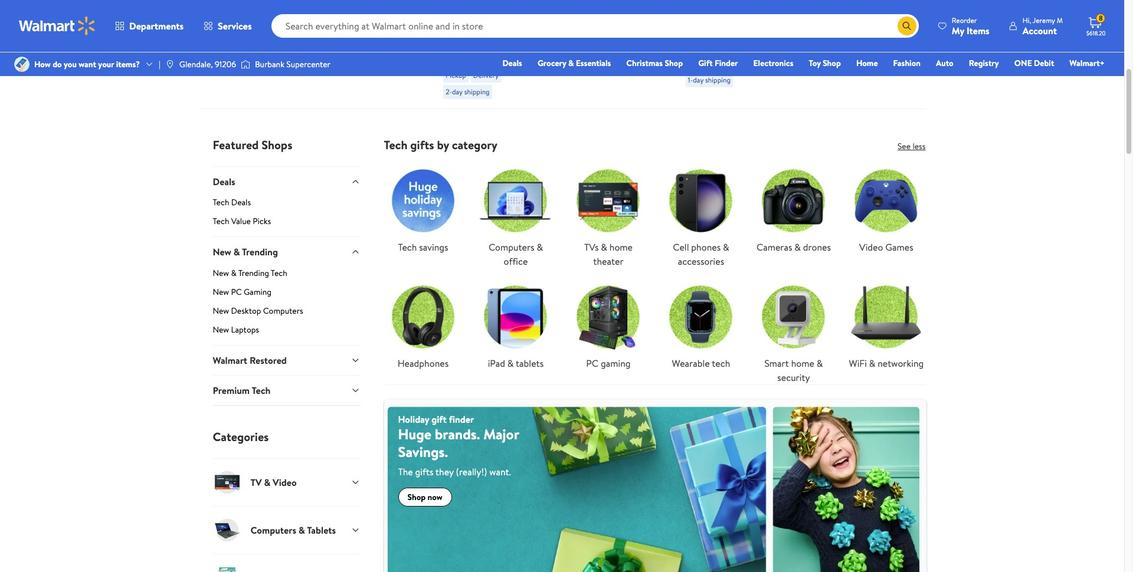 Task type: vqa. For each thing, say whether or not it's contained in the screenshot.
'pc gaming' link
yes



Task type: describe. For each thing, give the bounding box(es) containing it.
2 horizontal spatial 1-day shipping
[[689, 75, 731, 85]]

s/m
[[444, 60, 460, 73]]

grocery & essentials
[[538, 57, 611, 69]]

computers for office
[[489, 241, 535, 254]]

gift
[[699, 57, 713, 69]]

gift
[[432, 413, 447, 426]]

computers & office
[[489, 241, 543, 268]]

do
[[53, 58, 62, 70]]

categories
[[213, 430, 269, 446]]

1 horizontal spatial 2-
[[446, 87, 452, 97]]

case
[[487, 34, 507, 47]]

day right "grocery"
[[572, 56, 583, 66]]

featured
[[213, 137, 259, 153]]

computers & tablets
[[251, 525, 336, 538]]

cell phones & accessories link
[[662, 162, 741, 269]]

product group containing 44
[[201, 0, 306, 104]]

& inside smart home & security
[[817, 357, 824, 370]]

home inside smart home & security
[[792, 357, 815, 370]]

2- for product group containing 2-day shipping
[[810, 39, 816, 50]]

0 horizontal spatial 1-
[[325, 39, 330, 50]]

search icon image
[[903, 21, 912, 31]]

gift finder link
[[693, 57, 744, 70]]

computers & office link
[[477, 162, 555, 269]]

Walmart Site-Wide search field
[[271, 14, 919, 38]]

new desktop computers link
[[213, 305, 361, 322]]

registry
[[970, 57, 1000, 69]]

holiday gift finder huge brands. major savings. the gifts they (really!) want.
[[398, 413, 519, 479]]

home inside tvs & home theater
[[610, 241, 633, 254]]

wearable tech link
[[662, 278, 741, 371]]

finder
[[449, 413, 474, 426]]

apple watch se (2023) gps 40mm starlight aluminum case with starlight sport band - s/m
[[444, 8, 538, 73]]

shops
[[262, 137, 293, 153]]

video inside tv & video dropdown button
[[273, 477, 297, 490]]

ipad & tablets
[[488, 357, 544, 370]]

& for tv & video
[[264, 477, 271, 490]]

product group containing pickup
[[565, 0, 670, 104]]

$618.20
[[1087, 29, 1107, 37]]

games
[[886, 241, 914, 254]]

& for grocery & essentials
[[569, 57, 574, 69]]

day down gift
[[694, 75, 704, 85]]

se
[[498, 8, 508, 21]]

see less button
[[898, 140, 926, 152]]

theater
[[594, 255, 624, 268]]

& for wifi & networking
[[870, 357, 876, 370]]

91206
[[215, 58, 236, 70]]

by
[[437, 137, 449, 153]]

home
[[857, 57, 879, 69]]

toy
[[809, 57, 821, 69]]

hi,
[[1023, 15, 1032, 25]]

pc inside new pc gaming link
[[231, 286, 242, 298]]

new & trending button
[[213, 237, 361, 267]]

tech savings
[[398, 241, 449, 254]]

1 vertical spatial starlight
[[444, 47, 478, 60]]

items?
[[116, 58, 140, 70]]

2021
[[686, 0, 705, 9]]

shop now link
[[398, 488, 452, 507]]

services button
[[194, 12, 262, 40]]

video games image
[[213, 565, 241, 573]]

1 horizontal spatial 1-day shipping
[[567, 56, 610, 66]]

tech up new pc gaming link
[[271, 267, 288, 279]]

0 vertical spatial pickup
[[567, 39, 588, 50]]

want.
[[490, 466, 511, 479]]

tech for tech deals
[[213, 197, 229, 209]]

new & trending tech
[[213, 267, 288, 279]]

pickup for apple watch se (2023) gps 40mm starlight aluminum case with starlight sport band - s/m
[[446, 70, 466, 80]]

wearable tech
[[672, 357, 731, 370]]

- inside 2021 apple 10.2-inch ipad wi-fi 256gb - silver (9th generation)
[[741, 9, 744, 22]]

& for new & trending tech
[[231, 267, 237, 279]]

sport
[[481, 47, 503, 60]]

silver
[[747, 9, 769, 22]]

|
[[159, 58, 161, 70]]

drones
[[804, 241, 832, 254]]

desktop
[[231, 305, 261, 317]]

tvs & home theater link
[[570, 162, 648, 269]]

generation)
[[686, 22, 735, 35]]

walmart
[[213, 354, 248, 367]]

account
[[1023, 24, 1058, 37]]

tablets
[[516, 357, 544, 370]]

shipping down 407 in the left of the page
[[465, 87, 490, 97]]

shop for toy shop
[[823, 57, 842, 69]]

networking
[[878, 357, 924, 370]]

see less
[[898, 140, 926, 152]]

pickup for 2021 apple 10.2-inch ipad wi-fi 256gb - silver (9th generation)
[[689, 58, 709, 68]]

& for new & trending
[[234, 246, 240, 259]]

pc inside pc gaming 'link'
[[587, 357, 599, 370]]

christmas shop link
[[622, 57, 689, 70]]

pc gaming link
[[570, 278, 648, 371]]

essentials
[[576, 57, 611, 69]]

brands.
[[435, 425, 480, 445]]

the
[[398, 466, 413, 479]]

toy shop link
[[804, 57, 847, 70]]

tech savings link
[[384, 162, 463, 254]]

& for tvs & home theater
[[601, 241, 608, 254]]

0 vertical spatial gifts
[[411, 137, 434, 153]]

christmas
[[627, 57, 663, 69]]

cell
[[673, 241, 690, 254]]

2-day shipping for product group containing 2-day shipping
[[810, 39, 854, 50]]

fi
[[700, 9, 708, 22]]

delivery for 2021 apple 10.2-inch ipad wi-fi 256gb - silver (9th generation)
[[716, 58, 742, 68]]

tvs
[[585, 241, 599, 254]]

tablets
[[307, 525, 336, 538]]

256gb
[[710, 9, 738, 22]]

security
[[778, 371, 811, 384]]

wi-
[[686, 9, 700, 22]]

see
[[898, 140, 911, 152]]

less
[[913, 140, 926, 152]]

product group containing 21582
[[322, 0, 427, 104]]

& for cameras & drones
[[795, 241, 801, 254]]

picks
[[253, 216, 271, 228]]

featured shops
[[213, 137, 293, 153]]



Task type: locate. For each thing, give the bounding box(es) containing it.
pc
[[231, 286, 242, 298], [587, 357, 599, 370]]

ipad & tablets link
[[477, 278, 555, 371]]

burbank
[[255, 58, 285, 70]]

apple left 10.2-
[[707, 0, 731, 9]]

2-day shipping for product group containing 44
[[203, 39, 247, 50]]

 image left "how"
[[14, 57, 30, 72]]

walmart+ link
[[1065, 57, 1111, 70]]

product group
[[201, 0, 306, 104], [322, 0, 427, 104], [444, 0, 548, 104], [565, 0, 670, 104], [686, 0, 791, 104], [807, 0, 912, 104]]

3 new from the top
[[213, 286, 229, 298]]

& inside "dropdown button"
[[299, 525, 305, 538]]

pickup left finder
[[689, 58, 709, 68]]

huge
[[398, 425, 432, 445]]

10.2-
[[733, 0, 752, 9]]

1 vertical spatial computers
[[263, 305, 303, 317]]

shipping down search search box
[[584, 56, 610, 66]]

 image for glendale, 91206
[[165, 60, 175, 69]]

0 vertical spatial 1-
[[325, 39, 330, 50]]

0 horizontal spatial pickup
[[446, 70, 466, 80]]

deals up value at the left
[[231, 197, 251, 209]]

1- up supercenter
[[325, 39, 330, 50]]

list containing tech savings
[[377, 152, 933, 385]]

shop right toy
[[823, 57, 842, 69]]

new down new & trending tech
[[213, 286, 229, 298]]

computers down tv & video
[[251, 525, 297, 538]]

walmart image
[[19, 17, 96, 35]]

new for new pc gaming
[[213, 286, 229, 298]]

shipping down gift finder link
[[706, 75, 731, 85]]

1 horizontal spatial -
[[741, 9, 744, 22]]

gifts left by
[[411, 137, 434, 153]]

pickup down the aluminum
[[446, 70, 466, 80]]

home
[[610, 241, 633, 254], [792, 357, 815, 370]]

tech for tech savings
[[398, 241, 417, 254]]

computers inside "dropdown button"
[[251, 525, 297, 538]]

one debit
[[1015, 57, 1055, 69]]

new up new pc gaming
[[213, 267, 229, 279]]

christmas shop
[[627, 57, 683, 69]]

gift finder
[[699, 57, 739, 69]]

savings.
[[398, 442, 448, 462]]

video left games
[[860, 241, 884, 254]]

tv & video
[[251, 477, 297, 490]]

with
[[509, 34, 527, 47]]

& up new & trending tech
[[234, 246, 240, 259]]

auto
[[937, 57, 954, 69]]

Search search field
[[271, 14, 919, 38]]

grocery & essentials link
[[533, 57, 617, 70]]

407
[[481, 51, 493, 61]]

smart home & security
[[765, 357, 824, 384]]

product group containing apple watch se (2023) gps 40mm starlight aluminum case with starlight sport band - s/m
[[444, 0, 548, 104]]

tech inside "dropdown button"
[[252, 384, 271, 397]]

tech value picks
[[213, 216, 271, 228]]

new for new laptops
[[213, 324, 229, 336]]

0 vertical spatial computers
[[489, 241, 535, 254]]

- left silver
[[741, 9, 744, 22]]

value
[[231, 216, 251, 228]]

1 horizontal spatial pickup
[[567, 39, 588, 50]]

1 vertical spatial deals
[[213, 175, 235, 188]]

& left 'tablets'
[[299, 525, 305, 538]]

1-day shipping down search search box
[[567, 56, 610, 66]]

2 horizontal spatial shop
[[823, 57, 842, 69]]

(2023)
[[511, 8, 538, 21]]

apple
[[707, 0, 731, 9], [444, 8, 467, 21]]

1 horizontal spatial video
[[860, 241, 884, 254]]

day down s/m
[[452, 87, 463, 97]]

video right the tv
[[273, 477, 297, 490]]

tech right "premium"
[[252, 384, 271, 397]]

& inside cell phones & accessories
[[723, 241, 730, 254]]

items
[[967, 24, 990, 37]]

tech for tech gifts by category
[[384, 137, 408, 153]]

tech left value at the left
[[213, 216, 229, 228]]

pickup up grocery & essentials
[[567, 39, 588, 50]]

0 horizontal spatial delivery
[[473, 70, 499, 80]]

debit
[[1035, 57, 1055, 69]]

inch
[[752, 0, 769, 9]]

product group containing 2021 apple 10.2-inch ipad wi-fi 256gb - silver (9th generation)
[[686, 0, 791, 104]]

1 vertical spatial pickup
[[689, 58, 709, 68]]

gifts right the
[[415, 466, 434, 479]]

laptops
[[231, 324, 259, 336]]

 image for how do you want your items?
[[14, 57, 30, 72]]

departments
[[129, 19, 184, 32]]

pc left gaming
[[231, 286, 242, 298]]

new desktop computers
[[213, 305, 303, 317]]

5 product group from the left
[[686, 0, 791, 104]]

apple inside apple watch se (2023) gps 40mm starlight aluminum case with starlight sport band - s/m
[[444, 8, 467, 21]]

tech left the savings on the top left of the page
[[398, 241, 417, 254]]

premium tech
[[213, 384, 271, 397]]

& left the tvs
[[537, 241, 543, 254]]

& right phones at the top right of page
[[723, 241, 730, 254]]

2- down s/m
[[446, 87, 452, 97]]

2-day shipping
[[203, 39, 247, 50], [810, 39, 854, 50], [446, 87, 490, 97]]

day up toy shop at the right top of the page
[[816, 39, 827, 50]]

new for new desktop computers
[[213, 305, 229, 317]]

1 vertical spatial ipad
[[488, 357, 506, 370]]

2 horizontal spatial 1-
[[689, 75, 694, 85]]

1- down gift finder link
[[689, 75, 694, 85]]

0 horizontal spatial -
[[528, 47, 532, 60]]

1 new from the top
[[213, 246, 231, 259]]

1-day shipping down 21582
[[325, 39, 367, 50]]

0 horizontal spatial  image
[[14, 57, 30, 72]]

wearable
[[672, 357, 710, 370]]

0 horizontal spatial pc
[[231, 286, 242, 298]]

1- right "grocery"
[[567, 56, 572, 66]]

walmart restored
[[213, 354, 287, 367]]

2 vertical spatial 1-
[[689, 75, 694, 85]]

2 horizontal spatial pickup
[[689, 58, 709, 68]]

shop right christmas
[[665, 57, 683, 69]]

0 vertical spatial deals
[[503, 57, 523, 69]]

cameras
[[757, 241, 793, 254]]

2 product group from the left
[[322, 0, 427, 104]]

& right the tv
[[264, 477, 271, 490]]

new up the new laptops
[[213, 305, 229, 317]]

new for new & trending
[[213, 246, 231, 259]]

2- for product group containing 44
[[203, 39, 210, 50]]

& for ipad & tablets
[[508, 357, 514, 370]]

ipad left tablets
[[488, 357, 506, 370]]

1 vertical spatial pc
[[587, 357, 599, 370]]

delivery down walmart site-wide search box in the top of the page
[[595, 39, 620, 50]]

& inside computers & office
[[537, 241, 543, 254]]

departments button
[[105, 12, 194, 40]]

1 vertical spatial trending
[[238, 267, 269, 279]]

& up new pc gaming
[[231, 267, 237, 279]]

reorder my items
[[953, 15, 990, 37]]

0 horizontal spatial apple
[[444, 8, 467, 21]]

how
[[34, 58, 51, 70]]

new & trending tech link
[[213, 267, 361, 284]]

toy shop
[[809, 57, 842, 69]]

1 horizontal spatial 2-day shipping
[[446, 87, 490, 97]]

band
[[506, 47, 526, 60]]

0 vertical spatial trending
[[242, 246, 278, 259]]

trending inside dropdown button
[[242, 246, 278, 259]]

1 horizontal spatial ipad
[[771, 0, 789, 9]]

day up glendale, 91206
[[210, 39, 220, 50]]

delivery for apple watch se (2023) gps 40mm starlight aluminum case with starlight sport band - s/m
[[473, 70, 499, 80]]

0 vertical spatial 1-day shipping
[[325, 39, 367, 50]]

ipad right inch
[[771, 0, 789, 9]]

aluminum
[[444, 34, 485, 47]]

2 horizontal spatial 2-day shipping
[[810, 39, 854, 50]]

0 vertical spatial delivery
[[595, 39, 620, 50]]

2-day shipping up 91206 in the top of the page
[[203, 39, 247, 50]]

2 horizontal spatial delivery
[[716, 58, 742, 68]]

& inside tvs & home theater
[[601, 241, 608, 254]]

0 horizontal spatial shop
[[408, 492, 426, 504]]

computers inside computers & office
[[489, 241, 535, 254]]

& right the tvs
[[601, 241, 608, 254]]

0 horizontal spatial ipad
[[488, 357, 506, 370]]

1 horizontal spatial  image
[[165, 60, 175, 69]]

1 horizontal spatial shop
[[665, 57, 683, 69]]

- right 'band'
[[528, 47, 532, 60]]

cameras & drones
[[757, 241, 832, 254]]

computers up the office
[[489, 241, 535, 254]]

2-day shipping down s/m
[[446, 87, 490, 97]]

video games link
[[848, 162, 926, 254]]

1 vertical spatial 1-day shipping
[[567, 56, 610, 66]]

fashion link
[[889, 57, 927, 70]]

want
[[79, 58, 96, 70]]

0 vertical spatial home
[[610, 241, 633, 254]]

(really!)
[[456, 466, 488, 479]]

& left the 'wifi'
[[817, 357, 824, 370]]

gifts inside holiday gift finder huge brands. major savings. the gifts they (really!) want.
[[415, 466, 434, 479]]

0 vertical spatial starlight
[[493, 21, 528, 34]]

apple inside 2021 apple 10.2-inch ipad wi-fi 256gb - silver (9th generation)
[[707, 0, 731, 9]]

trending up new & trending tech
[[242, 246, 278, 259]]

trending for new & trending
[[242, 246, 278, 259]]

0 vertical spatial ipad
[[771, 0, 789, 9]]

walmart restored button
[[213, 345, 361, 376]]

& left drones
[[795, 241, 801, 254]]

shop left now
[[408, 492, 426, 504]]

 image right |
[[165, 60, 175, 69]]

phones
[[692, 241, 721, 254]]

1 vertical spatial -
[[528, 47, 532, 60]]

0 horizontal spatial video
[[273, 477, 297, 490]]

headphones
[[398, 357, 449, 370]]

2 vertical spatial deals
[[231, 197, 251, 209]]

new up new & trending tech
[[213, 246, 231, 259]]

1-day shipping down gift
[[689, 75, 731, 85]]

shop
[[665, 57, 683, 69], [823, 57, 842, 69], [408, 492, 426, 504]]

5 new from the top
[[213, 324, 229, 336]]

restored
[[250, 354, 287, 367]]

tech value picks link
[[213, 216, 361, 237]]

40mm
[[463, 21, 491, 34]]

1 horizontal spatial apple
[[707, 0, 731, 9]]

reorder
[[953, 15, 978, 25]]

& right "grocery"
[[569, 57, 574, 69]]

2- up toy
[[810, 39, 816, 50]]

shipping down services
[[222, 39, 247, 50]]

21582
[[360, 21, 378, 31]]

savings
[[419, 241, 449, 254]]

tech deals link
[[213, 197, 361, 213]]

deals down "with"
[[503, 57, 523, 69]]

& left tablets
[[508, 357, 514, 370]]

home up security
[[792, 357, 815, 370]]

gaming
[[244, 286, 272, 298]]

- inside apple watch se (2023) gps 40mm starlight aluminum case with starlight sport band - s/m
[[528, 47, 532, 60]]

1 vertical spatial gifts
[[415, 466, 434, 479]]

1 horizontal spatial pc
[[587, 357, 599, 370]]

0 horizontal spatial 2-
[[203, 39, 210, 50]]

shipping up toy shop link
[[828, 39, 854, 50]]

0 vertical spatial pc
[[231, 286, 242, 298]]

tech gifts by category
[[384, 137, 498, 153]]

trending for new & trending tech
[[238, 267, 269, 279]]

pc gaming
[[587, 357, 631, 370]]

tech up tech value picks
[[213, 197, 229, 209]]

2 vertical spatial computers
[[251, 525, 297, 538]]

3 product group from the left
[[444, 0, 548, 104]]

0 horizontal spatial 2-day shipping
[[203, 39, 247, 50]]

ipad inside 2021 apple 10.2-inch ipad wi-fi 256gb - silver (9th generation)
[[771, 0, 789, 9]]

& for computers & tablets
[[299, 525, 305, 538]]

1 product group from the left
[[201, 0, 306, 104]]

product group containing 2-day shipping
[[807, 0, 912, 104]]

1 horizontal spatial delivery
[[595, 39, 620, 50]]

computers down new pc gaming link
[[263, 305, 303, 317]]

computers for tablets
[[251, 525, 297, 538]]

shop for christmas shop
[[665, 57, 683, 69]]

tech for tech value picks
[[213, 216, 229, 228]]

finder
[[715, 57, 739, 69]]

day up supercenter
[[330, 39, 340, 50]]

 image
[[241, 58, 250, 70]]

1 vertical spatial 1-
[[567, 56, 572, 66]]

list
[[377, 152, 933, 385]]

premium tech button
[[213, 376, 361, 406]]

delivery
[[595, 39, 620, 50], [716, 58, 742, 68], [473, 70, 499, 80]]

delivery down 5963
[[716, 58, 742, 68]]

2 horizontal spatial 2-
[[810, 39, 816, 50]]

 image
[[14, 57, 30, 72], [165, 60, 175, 69]]

0 horizontal spatial home
[[610, 241, 633, 254]]

1 horizontal spatial 1-
[[567, 56, 572, 66]]

44
[[239, 21, 248, 31]]

tvs & home theater
[[585, 241, 633, 268]]

2-day shipping up toy shop link
[[810, 39, 854, 50]]

1 horizontal spatial starlight
[[493, 21, 528, 34]]

they
[[436, 466, 454, 479]]

deals inside dropdown button
[[213, 175, 235, 188]]

how do you want your items?
[[34, 58, 140, 70]]

1 vertical spatial video
[[273, 477, 297, 490]]

4 product group from the left
[[565, 0, 670, 104]]

0 vertical spatial video
[[860, 241, 884, 254]]

watch
[[470, 8, 496, 21]]

0 horizontal spatial 1-day shipping
[[325, 39, 367, 50]]

gps
[[444, 21, 461, 34]]

0 vertical spatial -
[[741, 9, 744, 22]]

new pc gaming
[[213, 286, 272, 298]]

m
[[1058, 15, 1064, 25]]

2 vertical spatial 1-day shipping
[[689, 75, 731, 85]]

1 horizontal spatial home
[[792, 357, 815, 370]]

1 vertical spatial delivery
[[716, 58, 742, 68]]

smart
[[765, 357, 790, 370]]

now
[[428, 492, 443, 504]]

tech left by
[[384, 137, 408, 153]]

0 horizontal spatial starlight
[[444, 47, 478, 60]]

trending up gaming
[[238, 267, 269, 279]]

6 product group from the left
[[807, 0, 912, 104]]

new for new & trending tech
[[213, 267, 229, 279]]

deals up the tech deals
[[213, 175, 235, 188]]

2 vertical spatial pickup
[[446, 70, 466, 80]]

shipping down 21582
[[342, 39, 367, 50]]

2 new from the top
[[213, 267, 229, 279]]

pc left the gaming
[[587, 357, 599, 370]]

& for computers & office
[[537, 241, 543, 254]]

apple left watch
[[444, 8, 467, 21]]

& right the 'wifi'
[[870, 357, 876, 370]]

cameras & drones link
[[755, 162, 834, 254]]

home up theater on the top
[[610, 241, 633, 254]]

2 vertical spatial delivery
[[473, 70, 499, 80]]

new inside dropdown button
[[213, 246, 231, 259]]

2- up glendale, 91206
[[203, 39, 210, 50]]

my
[[953, 24, 965, 37]]

electronics
[[754, 57, 794, 69]]

video inside video games link
[[860, 241, 884, 254]]

4 new from the top
[[213, 305, 229, 317]]

new left laptops
[[213, 324, 229, 336]]

1 vertical spatial home
[[792, 357, 815, 370]]

delivery down 407 in the left of the page
[[473, 70, 499, 80]]

auto link
[[931, 57, 960, 70]]



